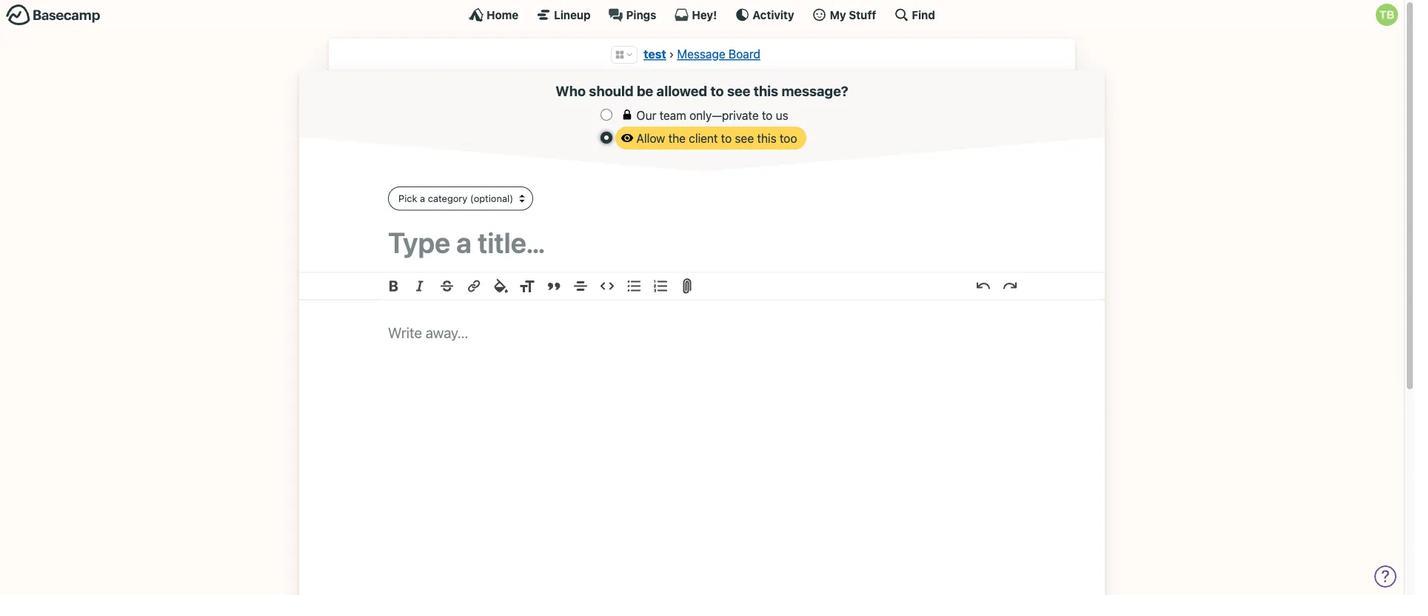 Task type: vqa. For each thing, say whether or not it's contained in the screenshot.
Schedule this to post later image
no



Task type: locate. For each thing, give the bounding box(es) containing it.
only—private
[[690, 108, 759, 122]]

this up us
[[754, 83, 779, 99]]

0 vertical spatial this
[[754, 83, 779, 99]]

to
[[711, 83, 724, 99], [762, 108, 773, 122], [721, 131, 732, 145]]

› message board
[[669, 47, 761, 61]]

main element
[[0, 0, 1405, 29]]

category
[[428, 193, 468, 204]]

team
[[660, 108, 687, 122]]

to right the client
[[721, 131, 732, 145]]

lineup
[[554, 8, 591, 21]]

a
[[420, 193, 425, 204]]

switch accounts image
[[6, 4, 101, 27]]

board
[[729, 47, 761, 61]]

see
[[728, 83, 751, 99], [735, 131, 754, 145]]

hey!
[[692, 8, 717, 21]]

this
[[754, 83, 779, 99], [758, 131, 777, 145]]

who
[[556, 83, 586, 99]]

my stuff button
[[813, 7, 877, 22]]

hey! button
[[675, 7, 717, 22]]

stuff
[[849, 8, 877, 21]]

find
[[912, 8, 936, 21]]

be
[[637, 83, 654, 99]]

allow the client to see this too
[[637, 131, 798, 145]]

1 vertical spatial to
[[762, 108, 773, 122]]

to up our team only—private to us
[[711, 83, 724, 99]]

our
[[637, 108, 657, 122]]

test link
[[644, 47, 667, 61]]

1 vertical spatial see
[[735, 131, 754, 145]]

see down only—private
[[735, 131, 754, 145]]

my
[[830, 8, 847, 21]]

(optional)
[[470, 193, 514, 204]]

see up only—private
[[728, 83, 751, 99]]

pings button
[[609, 7, 657, 22]]

2 vertical spatial to
[[721, 131, 732, 145]]

home
[[487, 8, 519, 21]]

this left too
[[758, 131, 777, 145]]

to left us
[[762, 108, 773, 122]]

allow
[[637, 131, 666, 145]]

Write away… text field
[[344, 300, 1061, 596]]

lineup link
[[537, 7, 591, 22]]

client
[[689, 131, 718, 145]]

pick a category (optional) button
[[388, 187, 534, 211]]

our team only—private to us
[[637, 108, 789, 122]]



Task type: describe. For each thing, give the bounding box(es) containing it.
›
[[669, 47, 675, 61]]

to for only—private
[[762, 108, 773, 122]]

should
[[589, 83, 634, 99]]

pick
[[399, 193, 418, 204]]

test
[[644, 47, 667, 61]]

pings
[[627, 8, 657, 21]]

activity link
[[735, 7, 795, 22]]

find button
[[895, 7, 936, 22]]

allowed
[[657, 83, 708, 99]]

the
[[669, 131, 686, 145]]

pick a category (optional)
[[399, 193, 514, 204]]

us
[[776, 108, 789, 122]]

0 vertical spatial to
[[711, 83, 724, 99]]

1 vertical spatial this
[[758, 131, 777, 145]]

to for client
[[721, 131, 732, 145]]

message board link
[[678, 47, 761, 61]]

tim burton image
[[1377, 4, 1399, 26]]

who should be allowed to see this message?
[[556, 83, 849, 99]]

message?
[[782, 83, 849, 99]]

my stuff
[[830, 8, 877, 21]]

message
[[678, 47, 726, 61]]

Type a title… text field
[[388, 226, 1017, 259]]

activity
[[753, 8, 795, 21]]

0 vertical spatial see
[[728, 83, 751, 99]]

home link
[[469, 7, 519, 22]]

too
[[780, 131, 798, 145]]



